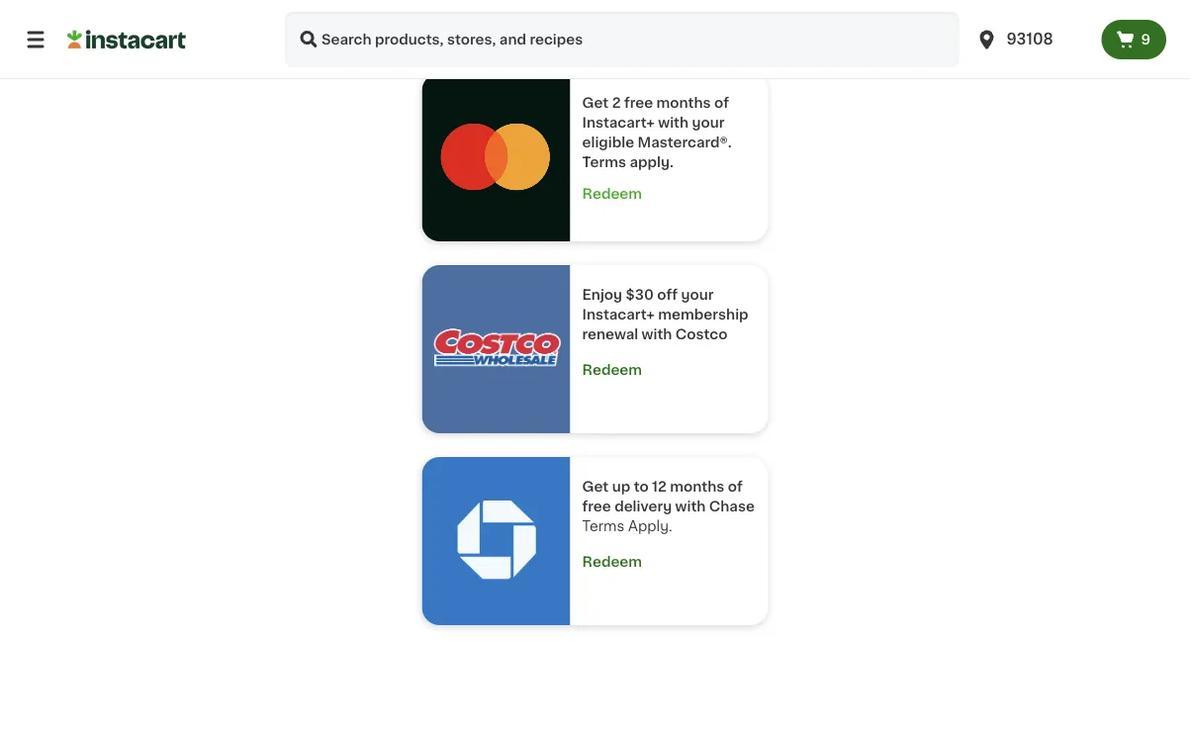 Task type: describe. For each thing, give the bounding box(es) containing it.
months inside get 2 free months of instacart+ with your eligible mastercard®. terms apply.
[[656, 96, 711, 110]]

with inside get 2 free months of instacart+ with your eligible mastercard®. terms apply.
[[658, 116, 689, 130]]

off
[[657, 288, 678, 302]]

instacart+ inside get 2 free months of instacart+ with your eligible mastercard®. terms apply.
[[582, 116, 655, 130]]

costco
[[675, 327, 728, 341]]

2 redeem button from the top
[[582, 348, 756, 380]]

free inside get 2 free months of instacart+ with your eligible mastercard®. terms apply.
[[624, 96, 653, 110]]

5 redeem button from the top
[[582, 552, 642, 572]]

enjoy $30 off your instacart+ membership renewal with costco
[[582, 288, 752, 341]]

renewal
[[582, 327, 638, 341]]

your inside get 2 free months of instacart+ with your eligible mastercard®. terms apply.
[[692, 116, 725, 130]]

eligible
[[582, 136, 634, 149]]

9 button
[[1101, 20, 1166, 59]]

apply.
[[630, 155, 674, 169]]

get 2 free months of instacart+ with your eligible mastercard®. terms apply.
[[582, 96, 735, 169]]

apply.
[[628, 519, 672, 533]]

member exclusive offers
[[395, 14, 795, 44]]

instacart+ inside enjoy $30 off your instacart+ membership renewal with costco
[[582, 308, 655, 322]]

12
[[652, 480, 667, 494]]

get for get up to 12 months of free delivery with chase
[[582, 480, 609, 494]]

3 redeem button from the top
[[582, 360, 642, 380]]

terms inside get 2 free months of instacart+ with your eligible mastercard®. terms apply.
[[582, 155, 626, 169]]

9
[[1141, 33, 1150, 46]]



Task type: vqa. For each thing, say whether or not it's contained in the screenshot.
Get corresponding to Get 2 free months of Instacart+ with your eligible Mastercard®. Terms apply.
yes



Task type: locate. For each thing, give the bounding box(es) containing it.
None search field
[[285, 12, 959, 67]]

1 get from the top
[[582, 96, 609, 110]]

terms down up
[[582, 519, 625, 533]]

3 redeem from the top
[[582, 555, 642, 569]]

membership
[[658, 308, 748, 322]]

your up membership
[[681, 288, 714, 302]]

of
[[714, 96, 729, 110], [728, 480, 743, 494]]

0 vertical spatial your
[[692, 116, 725, 130]]

0 vertical spatial of
[[714, 96, 729, 110]]

93108 button
[[975, 12, 1093, 67]]

get left the 2
[[582, 96, 609, 110]]

2 terms from the top
[[582, 519, 625, 533]]

1 vertical spatial terms
[[582, 519, 625, 533]]

get left up
[[582, 480, 609, 494]]

offers
[[698, 14, 795, 44]]

1 vertical spatial instacart+
[[582, 308, 655, 322]]

instacart logo image
[[67, 28, 186, 51]]

months right 12
[[670, 480, 725, 494]]

1 vertical spatial free
[[582, 500, 611, 513]]

1 vertical spatial months
[[670, 480, 725, 494]]

1 vertical spatial of
[[728, 480, 743, 494]]

1 terms from the top
[[582, 155, 626, 169]]

2 vertical spatial with
[[675, 500, 706, 513]]

instacart+ down the 2
[[582, 116, 655, 130]]

2 get from the top
[[582, 480, 609, 494]]

2 vertical spatial redeem
[[582, 555, 642, 569]]

0 vertical spatial with
[[658, 116, 689, 130]]

2 instacart+ from the top
[[582, 308, 655, 322]]

0 vertical spatial months
[[656, 96, 711, 110]]

redeem
[[582, 187, 642, 201], [582, 363, 642, 377], [582, 555, 642, 569]]

1 horizontal spatial free
[[624, 96, 653, 110]]

1 vertical spatial redeem
[[582, 363, 642, 377]]

free
[[624, 96, 653, 110], [582, 500, 611, 513]]

terms down eligible
[[582, 155, 626, 169]]

of inside get up to 12 months of free delivery with chase
[[728, 480, 743, 494]]

1 redeem button from the top
[[582, 184, 756, 204]]

of inside get 2 free months of instacart+ with your eligible mastercard®. terms apply.
[[714, 96, 729, 110]]

free inside get up to 12 months of free delivery with chase
[[582, 500, 611, 513]]

chase
[[709, 500, 755, 513]]

1 redeem from the top
[[582, 187, 642, 201]]

get
[[582, 96, 609, 110], [582, 480, 609, 494]]

0 vertical spatial get
[[582, 96, 609, 110]]

member
[[395, 14, 531, 44]]

with inside get up to 12 months of free delivery with chase
[[675, 500, 706, 513]]

0 vertical spatial free
[[624, 96, 653, 110]]

get inside get 2 free months of instacart+ with your eligible mastercard®. terms apply.
[[582, 96, 609, 110]]

months up mastercard®.
[[656, 96, 711, 110]]

instacart+
[[582, 116, 655, 130], [582, 308, 655, 322]]

1 vertical spatial your
[[681, 288, 714, 302]]

with left 'chase'
[[675, 500, 706, 513]]

get for get 2 free months of instacart+ with your eligible mastercard®. terms apply.
[[582, 96, 609, 110]]

with
[[658, 116, 689, 130], [642, 327, 672, 341], [675, 500, 706, 513]]

free left delivery
[[582, 500, 611, 513]]

months inside get up to 12 months of free delivery with chase
[[670, 480, 725, 494]]

Search field
[[285, 12, 959, 67]]

free right the 2
[[624, 96, 653, 110]]

0 vertical spatial instacart+
[[582, 116, 655, 130]]

0 vertical spatial redeem
[[582, 187, 642, 201]]

1 vertical spatial with
[[642, 327, 672, 341]]

terms inside terms apply.
[[582, 519, 625, 533]]

1 vertical spatial get
[[582, 480, 609, 494]]

mastercard®.
[[638, 136, 732, 149]]

delivery
[[614, 500, 672, 513]]

redeem button
[[582, 184, 756, 204], [582, 348, 756, 380], [582, 360, 642, 380], [582, 540, 756, 572], [582, 552, 642, 572]]

to
[[634, 480, 649, 494]]

93108 button
[[967, 12, 1101, 67]]

your inside enjoy $30 off your instacart+ membership renewal with costco
[[681, 288, 714, 302]]

$30
[[626, 288, 654, 302]]

your
[[692, 116, 725, 130], [681, 288, 714, 302]]

get up to 12 months of free delivery with chase
[[582, 480, 755, 513]]

instacart+ up renewal
[[582, 308, 655, 322]]

of up 'chase'
[[728, 480, 743, 494]]

your up mastercard®.
[[692, 116, 725, 130]]

get inside get up to 12 months of free delivery with chase
[[582, 480, 609, 494]]

1 instacart+ from the top
[[582, 116, 655, 130]]

months
[[656, 96, 711, 110], [670, 480, 725, 494]]

4 redeem button from the top
[[582, 540, 756, 572]]

93108
[[1006, 32, 1053, 46]]

of up mastercard®.
[[714, 96, 729, 110]]

with up mastercard®.
[[658, 116, 689, 130]]

0 horizontal spatial free
[[582, 500, 611, 513]]

up
[[612, 480, 630, 494]]

2
[[612, 96, 621, 110]]

enjoy
[[582, 288, 622, 302]]

2 redeem from the top
[[582, 363, 642, 377]]

terms apply.
[[582, 500, 758, 533]]

exclusive
[[538, 14, 691, 44]]

terms
[[582, 155, 626, 169], [582, 519, 625, 533]]

with inside enjoy $30 off your instacart+ membership renewal with costco
[[642, 327, 672, 341]]

0 vertical spatial terms
[[582, 155, 626, 169]]

with down off
[[642, 327, 672, 341]]



